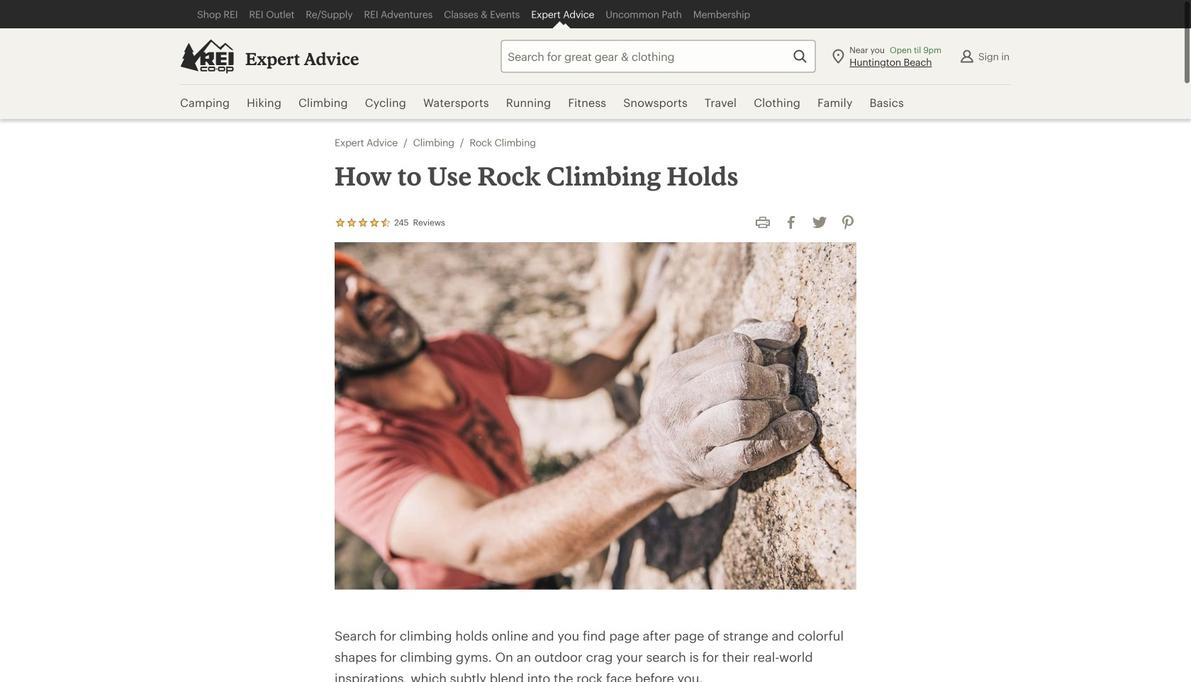 Task type: locate. For each thing, give the bounding box(es) containing it.
None search field
[[475, 40, 816, 73]]

rei co-op, go to rei.com home page image
[[180, 39, 234, 73]]

search image
[[792, 48, 809, 65]]

None field
[[501, 40, 816, 73]]

banner
[[0, 0, 1191, 121]]



Task type: describe. For each thing, give the bounding box(es) containing it.
man rock climbing image
[[335, 243, 857, 590]]

Search for great gear & clothing text field
[[501, 40, 816, 73]]



Task type: vqa. For each thing, say whether or not it's contained in the screenshot.
five
no



